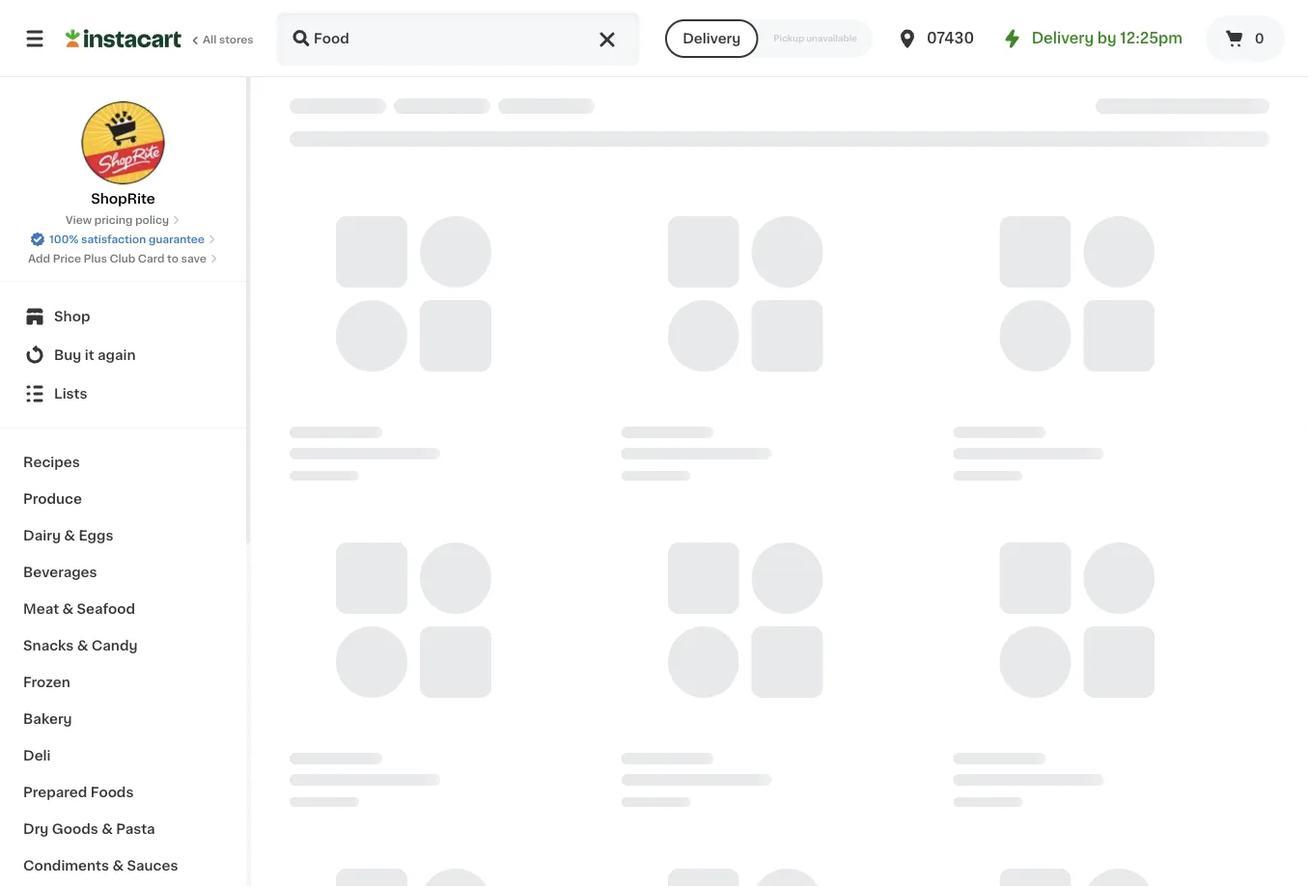 Task type: vqa. For each thing, say whether or not it's contained in the screenshot.
guarantee
yes



Task type: locate. For each thing, give the bounding box(es) containing it.
price
[[53, 254, 81, 264]]

pricing
[[94, 215, 133, 226]]

eggs
[[79, 529, 113, 543]]

view
[[66, 215, 92, 226]]

& inside "link"
[[112, 860, 124, 873]]

& left pasta
[[102, 823, 113, 837]]

club
[[110, 254, 135, 264]]

100% satisfaction guarantee
[[49, 234, 205, 245]]

delivery for delivery
[[683, 32, 741, 45]]

0
[[1255, 32, 1265, 45]]

& for condiments
[[112, 860, 124, 873]]

guarantee
[[149, 234, 205, 245]]

lists
[[54, 387, 87, 401]]

sauces
[[127, 860, 178, 873]]

it
[[85, 349, 94, 362]]

100%
[[49, 234, 79, 245]]

meat & seafood
[[23, 603, 135, 616]]

dairy & eggs link
[[12, 518, 235, 554]]

prepared foods link
[[12, 775, 235, 811]]

policy
[[135, 215, 169, 226]]

snacks & candy link
[[12, 628, 235, 665]]

all stores link
[[66, 12, 255, 66]]

1 horizontal spatial delivery
[[1032, 31, 1095, 45]]

deli link
[[12, 738, 235, 775]]

delivery inside delivery button
[[683, 32, 741, 45]]

again
[[98, 349, 136, 362]]

condiments & sauces link
[[12, 848, 235, 885]]

delivery
[[1032, 31, 1095, 45], [683, 32, 741, 45]]

dairy & eggs
[[23, 529, 113, 543]]

07430 button
[[896, 12, 1012, 66]]

& left eggs
[[64, 529, 75, 543]]

& left 'candy'
[[77, 639, 88, 653]]

snacks
[[23, 639, 74, 653]]

meat & seafood link
[[12, 591, 235, 628]]

& for dairy
[[64, 529, 75, 543]]

& left sauces
[[112, 860, 124, 873]]

to
[[167, 254, 179, 264]]

prepared foods
[[23, 786, 134, 800]]

instacart logo image
[[66, 27, 182, 50]]

&
[[64, 529, 75, 543], [62, 603, 74, 616], [77, 639, 88, 653], [102, 823, 113, 837], [112, 860, 124, 873]]

None search field
[[276, 12, 641, 66]]

delivery button
[[666, 19, 759, 58]]

buy
[[54, 349, 82, 362]]

meat
[[23, 603, 59, 616]]

100% satisfaction guarantee button
[[30, 228, 216, 247]]

save
[[181, 254, 207, 264]]

& right meat
[[62, 603, 74, 616]]

candy
[[92, 639, 138, 653]]

card
[[138, 254, 165, 264]]

delivery inside delivery by 12:25pm link
[[1032, 31, 1095, 45]]

0 horizontal spatial delivery
[[683, 32, 741, 45]]



Task type: describe. For each thing, give the bounding box(es) containing it.
service type group
[[666, 19, 873, 58]]

bakery
[[23, 713, 72, 726]]

frozen
[[23, 676, 70, 690]]

view pricing policy link
[[66, 213, 181, 228]]

beverages
[[23, 566, 97, 580]]

delivery by 12:25pm
[[1032, 31, 1183, 45]]

recipes
[[23, 456, 80, 469]]

dry goods & pasta
[[23, 823, 155, 837]]

add price plus club card to save link
[[28, 251, 218, 267]]

buy it again link
[[12, 336, 235, 375]]

dairy
[[23, 529, 61, 543]]

by
[[1098, 31, 1117, 45]]

snacks & candy
[[23, 639, 138, 653]]

0 button
[[1206, 15, 1286, 62]]

shoprite
[[91, 192, 155, 206]]

all
[[203, 34, 217, 45]]

recipes link
[[12, 444, 235, 481]]

shoprite logo image
[[81, 100, 166, 185]]

condiments
[[23, 860, 109, 873]]

07430
[[927, 31, 975, 45]]

lists link
[[12, 375, 235, 413]]

buy it again
[[54, 349, 136, 362]]

add
[[28, 254, 50, 264]]

dry goods & pasta link
[[12, 811, 235, 848]]

delivery by 12:25pm link
[[1001, 27, 1183, 50]]

Search field
[[278, 14, 639, 64]]

dry
[[23, 823, 49, 837]]

& for snacks
[[77, 639, 88, 653]]

shop
[[54, 310, 90, 324]]

goods
[[52, 823, 98, 837]]

deli
[[23, 750, 51, 763]]

prepared
[[23, 786, 87, 800]]

frozen link
[[12, 665, 235, 701]]

add price plus club card to save
[[28, 254, 207, 264]]

beverages link
[[12, 554, 235, 591]]

& for meat
[[62, 603, 74, 616]]

plus
[[84, 254, 107, 264]]

delivery for delivery by 12:25pm
[[1032, 31, 1095, 45]]

condiments & sauces
[[23, 860, 178, 873]]

stores
[[219, 34, 254, 45]]

bakery link
[[12, 701, 235, 738]]

produce link
[[12, 481, 235, 518]]

all stores
[[203, 34, 254, 45]]

produce
[[23, 493, 82, 506]]

satisfaction
[[81, 234, 146, 245]]

seafood
[[77, 603, 135, 616]]

12:25pm
[[1121, 31, 1183, 45]]

foods
[[91, 786, 134, 800]]

shoprite link
[[81, 100, 166, 209]]

shop link
[[12, 298, 235, 336]]

pasta
[[116, 823, 155, 837]]

view pricing policy
[[66, 215, 169, 226]]



